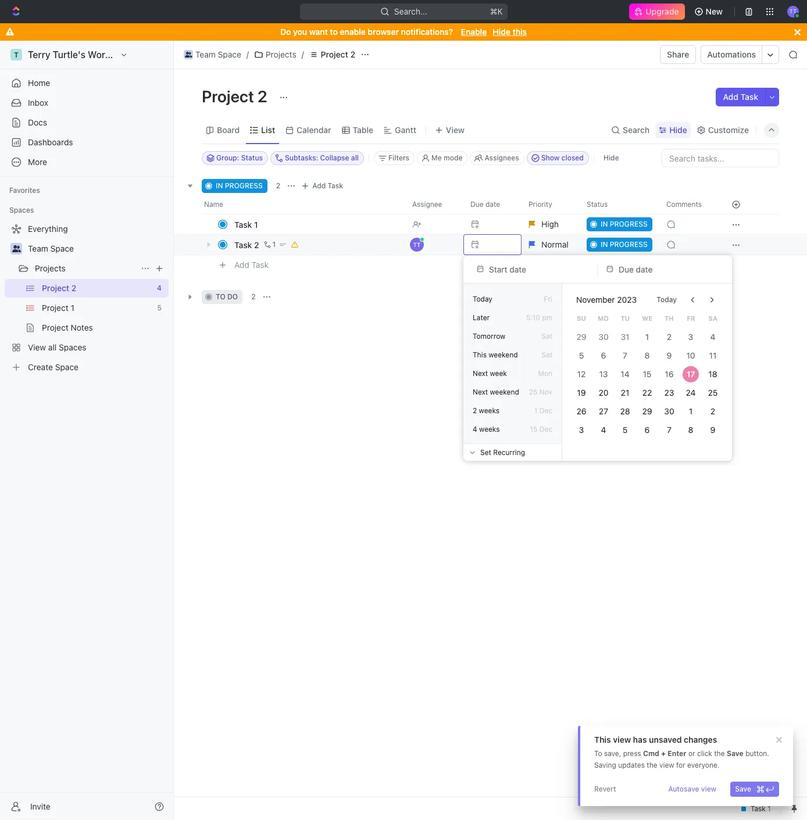 Task type: describe. For each thing, give the bounding box(es) containing it.
team space inside tree
[[28, 244, 74, 254]]

14
[[621, 369, 630, 379]]

this
[[513, 27, 527, 37]]

2023
[[617, 295, 637, 305]]

0 vertical spatial hide
[[493, 27, 511, 37]]

16
[[665, 369, 674, 379]]

25 nov
[[529, 388, 553, 397]]

12
[[577, 369, 586, 379]]

2 inside the project 2 link
[[350, 49, 355, 59]]

2 vertical spatial add
[[234, 260, 249, 270]]

⌘k
[[490, 6, 503, 16]]

fri
[[544, 295, 553, 304]]

1 horizontal spatial 6
[[645, 425, 650, 435]]

revert button
[[590, 782, 621, 797]]

dec for 15 dec
[[540, 425, 553, 434]]

share
[[667, 49, 689, 59]]

Due date text field
[[619, 264, 715, 274]]

0 vertical spatial 9
[[667, 351, 672, 361]]

space inside tree
[[50, 244, 74, 254]]

button.
[[746, 750, 769, 758]]

table
[[353, 125, 373, 135]]

1 vertical spatial project
[[202, 87, 254, 106]]

do
[[227, 293, 238, 301]]

today button
[[650, 291, 684, 309]]

projects link inside tree
[[35, 259, 136, 278]]

browser
[[368, 27, 399, 37]]

customize button
[[693, 122, 753, 138]]

2 right do
[[251, 293, 256, 301]]

next week
[[473, 369, 507, 378]]

2 down the 18
[[711, 407, 716, 416]]

1 horizontal spatial project 2
[[321, 49, 355, 59]]

27
[[599, 407, 608, 416]]

nov
[[540, 388, 553, 397]]

2 right progress at the left of page
[[276, 181, 280, 190]]

set recurring
[[480, 448, 525, 457]]

search...
[[394, 6, 427, 16]]

0 vertical spatial projects
[[266, 49, 296, 59]]

view for this
[[613, 735, 631, 745]]

0 vertical spatial 5
[[579, 351, 584, 361]]

Start date text field
[[489, 264, 586, 274]]

1 vertical spatial 29
[[642, 407, 652, 416]]

2 up 4 weeks
[[473, 407, 477, 415]]

2 horizontal spatial 4
[[711, 332, 716, 342]]

1 down we
[[645, 332, 649, 342]]

home link
[[5, 74, 169, 92]]

0 vertical spatial projects link
[[251, 48, 299, 62]]

do
[[280, 27, 291, 37]]

4 weeks
[[473, 425, 500, 434]]

spaces
[[9, 206, 34, 215]]

task 2
[[234, 240, 259, 250]]

inbox link
[[5, 94, 169, 112]]

you
[[293, 27, 307, 37]]

set
[[480, 448, 491, 457]]

docs
[[28, 117, 47, 127]]

gantt link
[[393, 122, 416, 138]]

0 vertical spatial space
[[218, 49, 241, 59]]

mo
[[598, 315, 609, 322]]

1 vertical spatial add
[[312, 181, 326, 190]]

22
[[643, 388, 652, 398]]

week
[[490, 369, 507, 378]]

20
[[599, 388, 608, 398]]

tree inside sidebar navigation
[[5, 220, 169, 377]]

31
[[621, 332, 630, 342]]

has
[[633, 735, 647, 745]]

su
[[577, 315, 586, 322]]

1 horizontal spatial to
[[330, 27, 338, 37]]

15 dec
[[530, 425, 553, 434]]

hide inside hide button
[[604, 154, 619, 162]]

hide button
[[599, 151, 624, 165]]

1 horizontal spatial team space
[[195, 49, 241, 59]]

save,
[[604, 750, 621, 758]]

search
[[623, 125, 650, 135]]

search button
[[608, 122, 653, 138]]

today inside button
[[657, 295, 677, 304]]

15 for 15 dec
[[530, 425, 538, 434]]

view for autosave
[[701, 785, 717, 794]]

this for weekend
[[473, 351, 487, 359]]

1 vertical spatial 9
[[711, 425, 716, 435]]

unsaved
[[649, 735, 682, 745]]

this weekend
[[473, 351, 518, 359]]

to do
[[216, 293, 238, 301]]

weeks for 4 weeks
[[479, 425, 500, 434]]

next for next weekend
[[473, 388, 488, 397]]

1 vertical spatial add task button
[[298, 179, 348, 193]]

next weekend
[[473, 388, 519, 397]]

autosave
[[668, 785, 699, 794]]

invite
[[30, 802, 50, 812]]

0 vertical spatial 30
[[598, 332, 608, 342]]

add task for bottom the add task button
[[234, 260, 269, 270]]

for
[[676, 761, 686, 770]]

dashboards
[[28, 137, 73, 147]]

1 / from the left
[[246, 49, 249, 59]]

+
[[661, 750, 666, 758]]

task up customize in the top of the page
[[741, 92, 758, 102]]

0 horizontal spatial 8
[[645, 351, 650, 361]]

want
[[309, 27, 328, 37]]

1 button
[[261, 239, 278, 251]]

enter
[[668, 750, 687, 758]]

notifications?
[[401, 27, 453, 37]]

do you want to enable browser notifications? enable hide this
[[280, 27, 527, 37]]

2 weeks
[[473, 407, 500, 415]]

sa
[[709, 315, 718, 322]]

1 down the 24
[[689, 407, 693, 416]]

we
[[642, 315, 653, 322]]

2 vertical spatial add task button
[[229, 258, 273, 272]]

progress
[[225, 181, 263, 190]]

1 horizontal spatial team
[[195, 49, 216, 59]]

1 vertical spatial 3
[[579, 425, 584, 435]]

2 down th
[[667, 332, 672, 342]]

11
[[709, 351, 717, 361]]

board
[[217, 125, 240, 135]]

1 vertical spatial 8
[[689, 425, 694, 435]]

saving
[[594, 761, 616, 770]]

weekend for next weekend
[[490, 388, 519, 397]]

in progress
[[216, 181, 263, 190]]

1 horizontal spatial 3
[[689, 332, 694, 342]]

task down 1 button
[[252, 260, 269, 270]]

next for next week
[[473, 369, 488, 378]]

table link
[[351, 122, 373, 138]]

tomorrow
[[473, 332, 506, 341]]

or
[[689, 750, 695, 758]]

0 horizontal spatial the
[[647, 761, 658, 770]]



Task type: vqa. For each thing, say whether or not it's contained in the screenshot.


Task type: locate. For each thing, give the bounding box(es) containing it.
0 horizontal spatial team
[[28, 244, 48, 254]]

this inside this view has unsaved changes to save, press cmd + enter or click the save button. saving updates the view for everyone.
[[594, 735, 611, 745]]

1 horizontal spatial team space link
[[181, 48, 244, 62]]

2 vertical spatial add task
[[234, 260, 269, 270]]

2 next from the top
[[473, 388, 488, 397]]

add task up customize in the top of the page
[[723, 92, 758, 102]]

0 horizontal spatial 4
[[473, 425, 477, 434]]

dec down nov
[[540, 407, 553, 415]]

8
[[645, 351, 650, 361], [689, 425, 694, 435]]

dashboards link
[[5, 133, 169, 152]]

2 sat from the top
[[542, 351, 553, 359]]

1 horizontal spatial view
[[660, 761, 674, 770]]

5 up 12
[[579, 351, 584, 361]]

sat for this weekend
[[542, 351, 553, 359]]

view inside "button"
[[701, 785, 717, 794]]

the
[[714, 750, 725, 758], [647, 761, 658, 770]]

0 horizontal spatial 5
[[579, 351, 584, 361]]

1 vertical spatial 30
[[664, 407, 674, 416]]

projects inside sidebar navigation
[[35, 263, 66, 273]]

0 vertical spatial 29
[[577, 332, 586, 342]]

0 vertical spatial this
[[473, 351, 487, 359]]

1 vertical spatial dec
[[540, 425, 553, 434]]

task 1 link
[[231, 216, 403, 233]]

0 horizontal spatial space
[[50, 244, 74, 254]]

0 vertical spatial 7
[[623, 351, 628, 361]]

1 vertical spatial 6
[[645, 425, 650, 435]]

1 horizontal spatial projects link
[[251, 48, 299, 62]]

15 down 1 dec
[[530, 425, 538, 434]]

view down everyone. at the right of page
[[701, 785, 717, 794]]

the down cmd
[[647, 761, 658, 770]]

user group image
[[185, 52, 192, 58]]

6
[[601, 351, 606, 361], [645, 425, 650, 435]]

in
[[216, 181, 223, 190]]

view down +
[[660, 761, 674, 770]]

1 horizontal spatial add task
[[312, 181, 343, 190]]

team space link
[[181, 48, 244, 62], [28, 240, 166, 258]]

9 up 16 at the right top of page
[[667, 351, 672, 361]]

3
[[689, 332, 694, 342], [579, 425, 584, 435]]

revert
[[594, 785, 616, 794]]

1 dec
[[534, 407, 553, 415]]

docs link
[[5, 113, 169, 132]]

0 horizontal spatial to
[[216, 293, 226, 301]]

25 down the 18
[[708, 388, 718, 398]]

2 horizontal spatial add task button
[[716, 88, 765, 106]]

7 down 23
[[667, 425, 672, 435]]

space
[[218, 49, 241, 59], [50, 244, 74, 254]]

15 for 15
[[643, 369, 652, 379]]

add task button down task 2
[[229, 258, 273, 272]]

task up task 2
[[234, 220, 252, 229]]

today up th
[[657, 295, 677, 304]]

0 horizontal spatial project
[[202, 87, 254, 106]]

0 vertical spatial team space link
[[181, 48, 244, 62]]

2 horizontal spatial add
[[723, 92, 739, 102]]

25 left nov
[[529, 388, 538, 397]]

0 horizontal spatial add
[[234, 260, 249, 270]]

save down 'button.'
[[735, 785, 751, 794]]

0 horizontal spatial projects
[[35, 263, 66, 273]]

upgrade link
[[630, 3, 685, 20]]

home
[[28, 78, 50, 88]]

team right user group image
[[195, 49, 216, 59]]

hide button
[[656, 122, 691, 138]]

19
[[577, 388, 586, 398]]

2 up the list
[[258, 87, 267, 106]]

1 vertical spatial projects link
[[35, 259, 136, 278]]

1 sat from the top
[[542, 332, 553, 341]]

1 horizontal spatial add task button
[[298, 179, 348, 193]]

add up task 1 link
[[312, 181, 326, 190]]

0 vertical spatial sat
[[542, 332, 553, 341]]

6 up 13
[[601, 351, 606, 361]]

task down task 1
[[234, 240, 252, 250]]

space right user group image
[[218, 49, 241, 59]]

30 down 23
[[664, 407, 674, 416]]

team space right user group image
[[195, 49, 241, 59]]

1 horizontal spatial today
[[657, 295, 677, 304]]

0 vertical spatial the
[[714, 750, 725, 758]]

26
[[577, 407, 586, 416]]

1 dec from the top
[[540, 407, 553, 415]]

1 horizontal spatial 7
[[667, 425, 672, 435]]

8 down the 24
[[689, 425, 694, 435]]

18
[[709, 369, 718, 379]]

pm
[[542, 313, 553, 322]]

add task for right the add task button
[[723, 92, 758, 102]]

save
[[727, 750, 744, 758], [735, 785, 751, 794]]

view up save,
[[613, 735, 631, 745]]

6 down the 22
[[645, 425, 650, 435]]

0 horizontal spatial 6
[[601, 351, 606, 361]]

add task
[[723, 92, 758, 102], [312, 181, 343, 190], [234, 260, 269, 270]]

gantt
[[395, 125, 416, 135]]

29 down su
[[577, 332, 586, 342]]

0 vertical spatial team space
[[195, 49, 241, 59]]

25 for 25 nov
[[529, 388, 538, 397]]

sat
[[542, 332, 553, 341], [542, 351, 553, 359]]

5:10
[[526, 313, 540, 322]]

1 vertical spatial weekend
[[490, 388, 519, 397]]

weekend down week at the top of page
[[490, 388, 519, 397]]

click
[[697, 750, 712, 758]]

1 up task 2
[[254, 220, 258, 229]]

3 up 10 at the right top of page
[[689, 332, 694, 342]]

user group image
[[12, 245, 21, 252]]

2 dec from the top
[[540, 425, 553, 434]]

hide right search
[[670, 125, 687, 135]]

7 down 31
[[623, 351, 628, 361]]

hide inside hide dropdown button
[[670, 125, 687, 135]]

9
[[667, 351, 672, 361], [711, 425, 716, 435]]

to
[[594, 750, 602, 758]]

add up customize in the top of the page
[[723, 92, 739, 102]]

this down tomorrow in the right top of the page
[[473, 351, 487, 359]]

add
[[723, 92, 739, 102], [312, 181, 326, 190], [234, 260, 249, 270]]

1 vertical spatial view
[[660, 761, 674, 770]]

1 inside 1 button
[[273, 240, 276, 249]]

1 vertical spatial the
[[647, 761, 658, 770]]

1 vertical spatial to
[[216, 293, 226, 301]]

task up task 1 link
[[328, 181, 343, 190]]

2 / from the left
[[302, 49, 304, 59]]

30
[[598, 332, 608, 342], [664, 407, 674, 416]]

0 vertical spatial add
[[723, 92, 739, 102]]

0 vertical spatial 6
[[601, 351, 606, 361]]

add task button up task 1 link
[[298, 179, 348, 193]]

17
[[687, 369, 695, 379]]

upgrade
[[646, 6, 679, 16]]

15 up the 22
[[643, 369, 652, 379]]

5
[[579, 351, 584, 361], [623, 425, 628, 435]]

1 horizontal spatial 9
[[711, 425, 716, 435]]

sat up mon
[[542, 351, 553, 359]]

add task button up customize in the top of the page
[[716, 88, 765, 106]]

hide left this
[[493, 27, 511, 37]]

sat for tomorrow
[[542, 332, 553, 341]]

weeks for 2 weeks
[[479, 407, 500, 415]]

1 down 25 nov
[[534, 407, 538, 415]]

1 horizontal spatial 4
[[601, 425, 606, 435]]

the right click
[[714, 750, 725, 758]]

weekend for this weekend
[[489, 351, 518, 359]]

inbox
[[28, 98, 48, 108]]

1 horizontal spatial this
[[594, 735, 611, 745]]

save button
[[731, 782, 779, 797]]

0 vertical spatial weekend
[[489, 351, 518, 359]]

9 down the 18
[[711, 425, 716, 435]]

1 horizontal spatial 30
[[664, 407, 674, 416]]

autosave view
[[668, 785, 717, 794]]

4 up 11
[[711, 332, 716, 342]]

to right want
[[330, 27, 338, 37]]

1 right task 2
[[273, 240, 276, 249]]

1 vertical spatial team space
[[28, 244, 74, 254]]

1 horizontal spatial 29
[[642, 407, 652, 416]]

0 horizontal spatial team space
[[28, 244, 74, 254]]

0 horizontal spatial /
[[246, 49, 249, 59]]

10
[[687, 351, 696, 361]]

cmd
[[643, 750, 660, 758]]

team
[[195, 49, 216, 59], [28, 244, 48, 254]]

0 vertical spatial 3
[[689, 332, 694, 342]]

30 down "mo" at the right top of the page
[[598, 332, 608, 342]]

25
[[529, 388, 538, 397], [708, 388, 718, 398]]

next left week at the top of page
[[473, 369, 488, 378]]

list
[[261, 125, 275, 135]]

1 horizontal spatial 5
[[623, 425, 628, 435]]

save left 'button.'
[[727, 750, 744, 758]]

1 25 from the left
[[529, 388, 538, 397]]

next up 2 weeks
[[473, 388, 488, 397]]

automations
[[707, 49, 756, 59]]

dec down 1 dec
[[540, 425, 553, 434]]

1 vertical spatial hide
[[670, 125, 687, 135]]

0 horizontal spatial 15
[[530, 425, 538, 434]]

mon
[[538, 369, 553, 378]]

2 left 1 button
[[254, 240, 259, 250]]

everyone.
[[687, 761, 720, 770]]

team right user group icon on the left top of page
[[28, 244, 48, 254]]

project 2 down enable
[[321, 49, 355, 59]]

24
[[686, 388, 696, 398]]

4 down the '27'
[[601, 425, 606, 435]]

0 horizontal spatial 30
[[598, 332, 608, 342]]

dec for 1 dec
[[540, 407, 553, 415]]

0 vertical spatial next
[[473, 369, 488, 378]]

hide down search button
[[604, 154, 619, 162]]

updates
[[618, 761, 645, 770]]

add down task 2
[[234, 260, 249, 270]]

calendar link
[[294, 122, 331, 138]]

save inside this view has unsaved changes to save, press cmd + enter or click the save button. saving updates the view for everyone.
[[727, 750, 744, 758]]

today up later
[[473, 295, 493, 304]]

1 vertical spatial next
[[473, 388, 488, 397]]

0 vertical spatial 15
[[643, 369, 652, 379]]

0 horizontal spatial 9
[[667, 351, 672, 361]]

tree containing team space
[[5, 220, 169, 377]]

team space right user group icon on the left top of page
[[28, 244, 74, 254]]

0 vertical spatial weeks
[[479, 407, 500, 415]]

1 vertical spatial project 2
[[202, 87, 271, 106]]

team space
[[195, 49, 241, 59], [28, 244, 74, 254]]

0 horizontal spatial 25
[[529, 388, 538, 397]]

calendar
[[297, 125, 331, 135]]

0 horizontal spatial today
[[473, 295, 493, 304]]

weeks
[[479, 407, 500, 415], [479, 425, 500, 434]]

5 down "28" at the right of page
[[623, 425, 628, 435]]

space right user group icon on the left top of page
[[50, 244, 74, 254]]

changes
[[684, 735, 717, 745]]

november 2023
[[576, 295, 637, 305]]

29
[[577, 332, 586, 342], [642, 407, 652, 416]]

2 25 from the left
[[708, 388, 718, 398]]

1 horizontal spatial the
[[714, 750, 725, 758]]

1 vertical spatial 7
[[667, 425, 672, 435]]

1 vertical spatial add task
[[312, 181, 343, 190]]

28
[[620, 407, 630, 416]]

29 down the 22
[[642, 407, 652, 416]]

weekend up week at the top of page
[[489, 351, 518, 359]]

7
[[623, 351, 628, 361], [667, 425, 672, 435]]

enable
[[461, 27, 487, 37]]

favorites
[[9, 186, 40, 195]]

project 2 up board
[[202, 87, 271, 106]]

1 horizontal spatial 8
[[689, 425, 694, 435]]

0 vertical spatial project 2
[[321, 49, 355, 59]]

board link
[[215, 122, 240, 138]]

add task down task 2
[[234, 260, 269, 270]]

1 horizontal spatial space
[[218, 49, 241, 59]]

favorites button
[[5, 184, 45, 198]]

2 down enable
[[350, 49, 355, 59]]

press
[[623, 750, 641, 758]]

tree
[[5, 220, 169, 377]]

november
[[576, 295, 615, 305]]

0 horizontal spatial 7
[[623, 351, 628, 361]]

8 up the 22
[[645, 351, 650, 361]]

0 vertical spatial save
[[727, 750, 744, 758]]

13
[[599, 369, 608, 379]]

2 horizontal spatial hide
[[670, 125, 687, 135]]

1 horizontal spatial hide
[[604, 154, 619, 162]]

weeks down 2 weeks
[[479, 425, 500, 434]]

2 vertical spatial hide
[[604, 154, 619, 162]]

team inside sidebar navigation
[[28, 244, 48, 254]]

project up board
[[202, 87, 254, 106]]

sidebar navigation
[[0, 41, 174, 821]]

sat down the pm on the right top
[[542, 332, 553, 341]]

to left do
[[216, 293, 226, 301]]

1 next from the top
[[473, 369, 488, 378]]

1 horizontal spatial /
[[302, 49, 304, 59]]

dec
[[540, 407, 553, 415], [540, 425, 553, 434]]

0 horizontal spatial add task
[[234, 260, 269, 270]]

task 1
[[234, 220, 258, 229]]

automations button
[[702, 46, 762, 63]]

project down want
[[321, 49, 348, 59]]

0 horizontal spatial 3
[[579, 425, 584, 435]]

1 horizontal spatial 15
[[643, 369, 652, 379]]

customize
[[708, 125, 749, 135]]

21
[[621, 388, 630, 398]]

3 down 26
[[579, 425, 584, 435]]

5:10 pm
[[526, 313, 553, 322]]

4 down 2 weeks
[[473, 425, 477, 434]]

1 vertical spatial space
[[50, 244, 74, 254]]

task inside task 1 link
[[234, 220, 252, 229]]

1 horizontal spatial projects
[[266, 49, 296, 59]]

0 vertical spatial dec
[[540, 407, 553, 415]]

save inside button
[[735, 785, 751, 794]]

this up to
[[594, 735, 611, 745]]

1 vertical spatial sat
[[542, 351, 553, 359]]

assignees button
[[470, 151, 524, 165]]

project 2 link
[[306, 48, 358, 62]]

Search tasks... text field
[[662, 149, 779, 167]]

0 horizontal spatial hide
[[493, 27, 511, 37]]

this for view
[[594, 735, 611, 745]]

next
[[473, 369, 488, 378], [473, 388, 488, 397]]

2 vertical spatial view
[[701, 785, 717, 794]]

0 vertical spatial view
[[613, 735, 631, 745]]

list link
[[259, 122, 275, 138]]

25 for 25
[[708, 388, 718, 398]]

1 vertical spatial 5
[[623, 425, 628, 435]]

1 horizontal spatial project
[[321, 49, 348, 59]]

autosave view button
[[664, 782, 721, 797]]

weeks up 4 weeks
[[479, 407, 500, 415]]

0 vertical spatial project
[[321, 49, 348, 59]]

add task up task 1 link
[[312, 181, 343, 190]]

1 inside task 1 link
[[254, 220, 258, 229]]

2 horizontal spatial view
[[701, 785, 717, 794]]

0 horizontal spatial team space link
[[28, 240, 166, 258]]

tu
[[621, 315, 630, 322]]

add task button
[[716, 88, 765, 106], [298, 179, 348, 193], [229, 258, 273, 272]]



